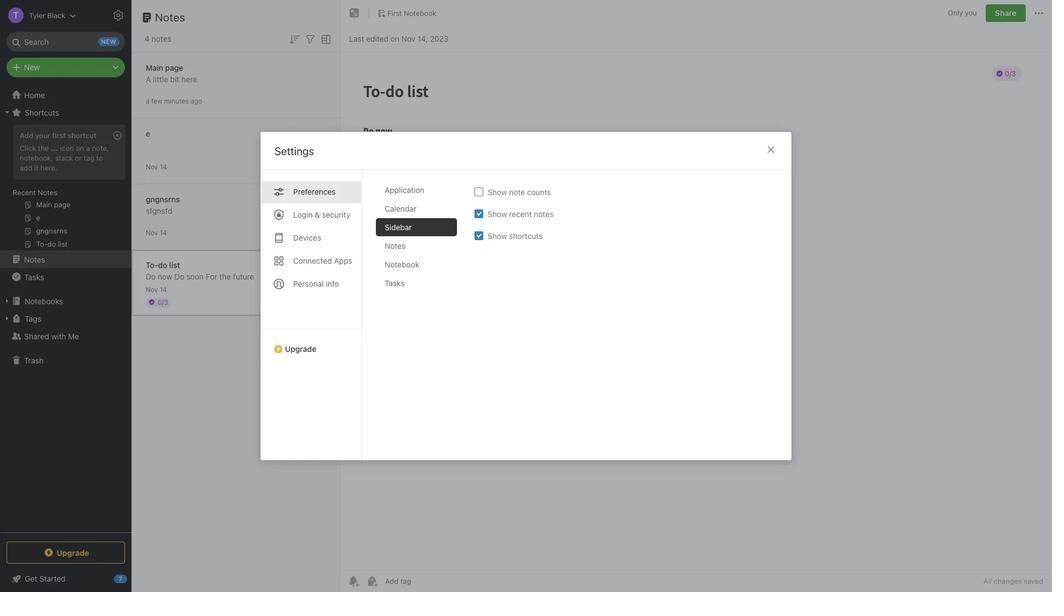 Task type: locate. For each thing, give the bounding box(es) containing it.
0 horizontal spatial upgrade
[[57, 548, 89, 557]]

tasks
[[24, 272, 44, 282], [385, 279, 405, 288]]

the
[[38, 144, 49, 152], [220, 272, 231, 281]]

Search text field
[[14, 32, 117, 52]]

a left few
[[146, 97, 149, 105]]

add your first shortcut
[[20, 131, 97, 140]]

1 horizontal spatial notes
[[534, 209, 554, 218]]

tree containing home
[[0, 86, 132, 532]]

4
[[145, 34, 150, 43]]

0 horizontal spatial the
[[38, 144, 49, 152]]

0 vertical spatial on
[[391, 34, 400, 43]]

1 14 from the top
[[160, 163, 167, 171]]

1 horizontal spatial a
[[146, 97, 149, 105]]

now
[[158, 272, 172, 281]]

1 vertical spatial on
[[76, 144, 84, 152]]

new button
[[7, 58, 125, 77]]

here
[[182, 74, 197, 84]]

1 vertical spatial upgrade
[[57, 548, 89, 557]]

edited
[[366, 34, 389, 43]]

new
[[24, 63, 40, 72]]

0 vertical spatial 14
[[160, 163, 167, 171]]

1 vertical spatial the
[[220, 272, 231, 281]]

apps
[[334, 256, 352, 265]]

shortcuts button
[[0, 104, 131, 121]]

notes right the 4
[[152, 34, 171, 43]]

tags
[[25, 314, 41, 323]]

notebook inside button
[[404, 9, 437, 17]]

0 vertical spatial notebook
[[404, 9, 437, 17]]

1 vertical spatial a
[[86, 144, 90, 152]]

1 show from the top
[[488, 187, 507, 197]]

nov 14 up gngnsrns
[[146, 163, 167, 171]]

nov
[[402, 34, 416, 43], [146, 163, 158, 171], [146, 228, 158, 237], [146, 285, 158, 294]]

Show shortcuts checkbox
[[475, 231, 484, 240]]

notebook up tasks tab
[[385, 260, 420, 269]]

note
[[509, 187, 525, 197]]

add
[[20, 163, 32, 172]]

notebook
[[404, 9, 437, 17], [385, 260, 420, 269]]

a
[[146, 97, 149, 105], [86, 144, 90, 152]]

0 vertical spatial show
[[488, 187, 507, 197]]

show shortcuts
[[488, 231, 543, 240]]

note,
[[92, 144, 109, 152]]

14
[[160, 163, 167, 171], [160, 228, 167, 237], [160, 285, 167, 294]]

upgrade button
[[261, 329, 362, 358], [7, 542, 125, 564]]

0 horizontal spatial notes
[[152, 34, 171, 43]]

notes up tasks button
[[24, 255, 45, 264]]

show right show recent notes option
[[488, 209, 507, 218]]

3 show from the top
[[488, 231, 507, 240]]

nov 14 down sfgnsfd
[[146, 228, 167, 237]]

changes
[[994, 577, 1022, 586]]

0 horizontal spatial do
[[146, 272, 156, 281]]

0 horizontal spatial tasks
[[24, 272, 44, 282]]

0 vertical spatial upgrade button
[[261, 329, 362, 358]]

1 horizontal spatial upgrade button
[[261, 329, 362, 358]]

2 do from the left
[[174, 272, 184, 281]]

nov 14 up 0/3
[[146, 285, 167, 294]]

nov down e
[[146, 163, 158, 171]]

0/3
[[158, 298, 168, 306]]

tasks down notebook tab
[[385, 279, 405, 288]]

upgrade
[[285, 344, 316, 354], [57, 548, 89, 557]]

1 vertical spatial nov 14
[[146, 228, 167, 237]]

preferences
[[293, 187, 336, 196]]

1 horizontal spatial do
[[174, 272, 184, 281]]

trash link
[[0, 351, 131, 369]]

notes right recent
[[38, 188, 57, 197]]

on right edited in the top left of the page
[[391, 34, 400, 43]]

14 up gngnsrns
[[160, 163, 167, 171]]

14 for e
[[160, 163, 167, 171]]

sidebar tab
[[376, 218, 457, 236]]

tag
[[84, 153, 94, 162]]

nov 14
[[146, 163, 167, 171], [146, 228, 167, 237], [146, 285, 167, 294]]

expand notebooks image
[[3, 297, 12, 305]]

security
[[322, 210, 351, 219]]

tree
[[0, 86, 132, 532]]

tab list
[[261, 170, 362, 460], [376, 181, 466, 460]]

0 vertical spatial nov 14
[[146, 163, 167, 171]]

group
[[0, 121, 131, 255]]

1 horizontal spatial on
[[391, 34, 400, 43]]

0 vertical spatial the
[[38, 144, 49, 152]]

a up the tag in the left top of the page
[[86, 144, 90, 152]]

show
[[488, 187, 507, 197], [488, 209, 507, 218], [488, 231, 507, 240]]

note window element
[[340, 0, 1053, 592]]

0 vertical spatial upgrade
[[285, 344, 316, 354]]

shortcut
[[68, 131, 97, 140]]

show right 'show note counts' 'checkbox'
[[488, 187, 507, 197]]

14 for gngnsrns
[[160, 228, 167, 237]]

1 vertical spatial show
[[488, 209, 507, 218]]

1 horizontal spatial tab list
[[376, 181, 466, 460]]

nov up 0/3
[[146, 285, 158, 294]]

14 down sfgnsfd
[[160, 228, 167, 237]]

notes inside tab
[[385, 241, 406, 251]]

0 horizontal spatial a
[[86, 144, 90, 152]]

main
[[146, 63, 163, 72]]

notes down "sidebar"
[[385, 241, 406, 251]]

1 horizontal spatial the
[[220, 272, 231, 281]]

notebook right first
[[404, 9, 437, 17]]

0 horizontal spatial on
[[76, 144, 84, 152]]

Note Editor text field
[[340, 53, 1053, 570]]

3 14 from the top
[[160, 285, 167, 294]]

notebooks
[[25, 296, 63, 306]]

with
[[51, 331, 66, 341]]

group containing add your first shortcut
[[0, 121, 131, 255]]

do down list
[[174, 272, 184, 281]]

on inside icon on a note, notebook, stack or tag to add it here.
[[76, 144, 84, 152]]

calendar tab
[[376, 200, 457, 218]]

the right the for
[[220, 272, 231, 281]]

nov left 14,
[[402, 34, 416, 43]]

14 up 0/3
[[160, 285, 167, 294]]

2 show from the top
[[488, 209, 507, 218]]

2 14 from the top
[[160, 228, 167, 237]]

a inside note list element
[[146, 97, 149, 105]]

main page
[[146, 63, 183, 72]]

the left ... on the top of page
[[38, 144, 49, 152]]

for
[[206, 272, 217, 281]]

1 horizontal spatial tasks
[[385, 279, 405, 288]]

me
[[68, 331, 79, 341]]

1 horizontal spatial upgrade
[[285, 344, 316, 354]]

2 vertical spatial nov 14
[[146, 285, 167, 294]]

do
[[146, 272, 156, 281], [174, 272, 184, 281]]

home link
[[0, 86, 132, 104]]

first
[[388, 9, 402, 17]]

...
[[51, 144, 58, 152]]

notes up 4 notes
[[155, 11, 185, 24]]

1 do from the left
[[146, 272, 156, 281]]

on up "or"
[[76, 144, 84, 152]]

show recent notes
[[488, 209, 554, 218]]

4 notes
[[145, 34, 171, 43]]

group inside "tree"
[[0, 121, 131, 255]]

shortcuts
[[25, 108, 59, 117]]

1 vertical spatial upgrade button
[[7, 542, 125, 564]]

home
[[24, 90, 45, 100]]

1 vertical spatial 14
[[160, 228, 167, 237]]

2 vertical spatial 14
[[160, 285, 167, 294]]

tasks button
[[0, 268, 131, 286]]

notes link
[[0, 251, 131, 268]]

notes
[[152, 34, 171, 43], [534, 209, 554, 218]]

sfgnsfd
[[146, 206, 172, 215]]

trash
[[24, 356, 44, 365]]

page
[[165, 63, 183, 72]]

1 vertical spatial notebook
[[385, 260, 420, 269]]

1 vertical spatial notes
[[534, 209, 554, 218]]

2 nov 14 from the top
[[146, 228, 167, 237]]

all
[[984, 577, 992, 586]]

notes down 'counts'
[[534, 209, 554, 218]]

sidebar
[[385, 223, 412, 232]]

tab list containing application
[[376, 181, 466, 460]]

1 nov 14 from the top
[[146, 163, 167, 171]]

e
[[146, 129, 150, 138]]

tasks up notebooks
[[24, 272, 44, 282]]

only
[[948, 8, 964, 17]]

gngnsrns
[[146, 194, 180, 204]]

0 vertical spatial a
[[146, 97, 149, 105]]

do down the "to-"
[[146, 272, 156, 281]]

notes
[[155, 11, 185, 24], [38, 188, 57, 197], [385, 241, 406, 251], [24, 255, 45, 264]]

None search field
[[14, 32, 117, 52]]

click
[[20, 144, 36, 152]]

2 vertical spatial show
[[488, 231, 507, 240]]

application
[[385, 185, 425, 195]]

0 horizontal spatial tab list
[[261, 170, 362, 460]]

settings image
[[112, 9, 125, 22]]

notebooks link
[[0, 292, 131, 310]]

show right "show shortcuts" checkbox
[[488, 231, 507, 240]]

your
[[35, 131, 50, 140]]

0 horizontal spatial upgrade button
[[7, 542, 125, 564]]

0 vertical spatial notes
[[152, 34, 171, 43]]

notes tab
[[376, 237, 457, 255]]

tab list containing preferences
[[261, 170, 362, 460]]



Task type: vqa. For each thing, say whether or not it's contained in the screenshot.
1st Dropdown List menu from the bottom of the page
no



Task type: describe. For each thing, give the bounding box(es) containing it.
or
[[75, 153, 82, 162]]

shared with me
[[24, 331, 79, 341]]

connected apps
[[293, 256, 352, 265]]

little
[[153, 74, 168, 84]]

login & security
[[293, 210, 351, 219]]

to-
[[146, 260, 158, 269]]

application tab
[[376, 181, 457, 199]]

icon on a note, notebook, stack or tag to add it here.
[[20, 144, 109, 172]]

notes inside note list element
[[155, 11, 185, 24]]

personal
[[293, 279, 324, 288]]

soon
[[187, 272, 204, 281]]

do
[[158, 260, 167, 269]]

calendar
[[385, 204, 417, 213]]

notebook,
[[20, 153, 53, 162]]

all changes saved
[[984, 577, 1044, 586]]

show for show shortcuts
[[488, 231, 507, 240]]

to
[[96, 153, 103, 162]]

future
[[233, 272, 254, 281]]

info
[[326, 279, 339, 288]]

do now do soon for the future
[[146, 272, 254, 281]]

upgrade for upgrade popup button to the right
[[285, 344, 316, 354]]

upgrade for bottom upgrade popup button
[[57, 548, 89, 557]]

show for show recent notes
[[488, 209, 507, 218]]

recent
[[13, 188, 36, 197]]

close image
[[765, 143, 778, 156]]

shared
[[24, 331, 49, 341]]

nov 14 for e
[[146, 163, 167, 171]]

last edited on nov 14, 2023
[[349, 34, 449, 43]]

tasks inside tab
[[385, 279, 405, 288]]

gngnsrns sfgnsfd
[[146, 194, 180, 215]]

tags button
[[0, 310, 131, 327]]

devices
[[293, 233, 321, 242]]

Show recent notes checkbox
[[475, 209, 484, 218]]

add a reminder image
[[347, 575, 360, 588]]

first notebook
[[388, 9, 437, 17]]

add
[[20, 131, 33, 140]]

connected
[[293, 256, 332, 265]]

stack
[[55, 153, 73, 162]]

share
[[996, 8, 1017, 18]]

expand tags image
[[3, 314, 12, 323]]

recent notes
[[13, 188, 57, 197]]

settings
[[275, 145, 314, 157]]

add tag image
[[366, 575, 379, 588]]

first notebook button
[[374, 5, 440, 21]]

shortcuts
[[509, 231, 543, 240]]

on inside note window element
[[391, 34, 400, 43]]

notebook tab
[[376, 255, 457, 274]]

nov inside note window element
[[402, 34, 416, 43]]

personal info
[[293, 279, 339, 288]]

a inside icon on a note, notebook, stack or tag to add it here.
[[86, 144, 90, 152]]

login
[[293, 210, 313, 219]]

icon
[[60, 144, 74, 152]]

bit
[[170, 74, 179, 84]]

tasks tab
[[376, 274, 457, 292]]

notes inside note list element
[[152, 34, 171, 43]]

note list element
[[132, 0, 340, 592]]

show note counts
[[488, 187, 551, 197]]

click the ...
[[20, 144, 58, 152]]

nov down sfgnsfd
[[146, 228, 158, 237]]

to-do list
[[146, 260, 180, 269]]

nov 14 for gngnsrns
[[146, 228, 167, 237]]

it
[[34, 163, 39, 172]]

tasks inside button
[[24, 272, 44, 282]]

expand note image
[[348, 7, 361, 20]]

Show note counts checkbox
[[475, 188, 484, 196]]

the inside note list element
[[220, 272, 231, 281]]

you
[[966, 8, 978, 17]]

list
[[169, 260, 180, 269]]

tab list for show note counts
[[376, 181, 466, 460]]

a few minutes ago
[[146, 97, 202, 105]]

2023
[[430, 34, 449, 43]]

counts
[[527, 187, 551, 197]]

saved
[[1024, 577, 1044, 586]]

3 nov 14 from the top
[[146, 285, 167, 294]]

a
[[146, 74, 151, 84]]

few
[[151, 97, 162, 105]]

share button
[[986, 4, 1026, 22]]

ago
[[191, 97, 202, 105]]

14,
[[418, 34, 428, 43]]

here.
[[40, 163, 57, 172]]

only you
[[948, 8, 978, 17]]

show for show note counts
[[488, 187, 507, 197]]

&
[[315, 210, 320, 219]]

shared with me link
[[0, 327, 131, 345]]

the inside "tree"
[[38, 144, 49, 152]]

notebook inside tab
[[385, 260, 420, 269]]

recent
[[509, 209, 532, 218]]

first
[[52, 131, 66, 140]]

a little bit here
[[146, 74, 197, 84]]

minutes
[[164, 97, 189, 105]]

tab list for calendar
[[261, 170, 362, 460]]



